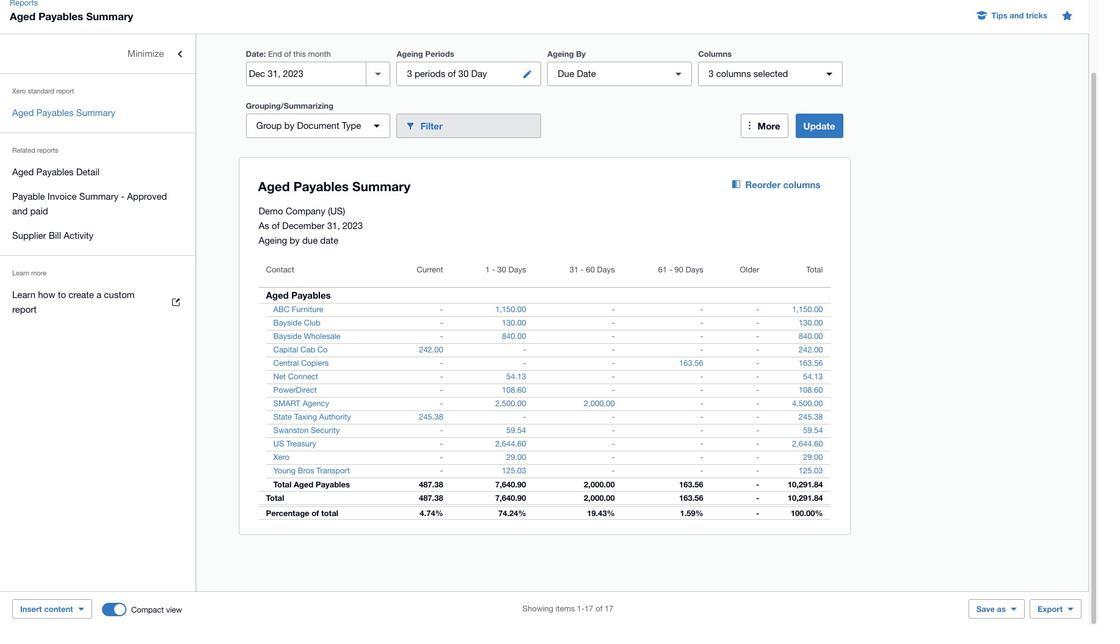 Task type: locate. For each thing, give the bounding box(es) containing it.
of right 1-
[[596, 604, 603, 614]]

108.60 link
[[495, 384, 534, 397], [792, 384, 831, 397]]

4,500.00
[[793, 399, 824, 408]]

0 horizontal spatial 130.00 link
[[495, 317, 534, 329]]

summary inside payable invoice summary - approved and paid
[[79, 191, 119, 202]]

smart agency
[[274, 399, 329, 408]]

0 vertical spatial 487.38
[[419, 480, 444, 490]]

1 horizontal spatial 108.60 link
[[792, 384, 831, 397]]

2 days from the left
[[597, 265, 615, 274]]

1 horizontal spatial 242.00 link
[[792, 344, 831, 356]]

17 right 1-
[[605, 604, 614, 614]]

2 125.03 from the left
[[799, 466, 824, 475]]

contact
[[266, 265, 294, 274]]

content
[[44, 604, 73, 614]]

0 vertical spatial xero
[[12, 87, 26, 95]]

54.13 up 4,500.00
[[804, 372, 824, 381]]

compact view
[[131, 605, 182, 615]]

invoice
[[48, 191, 77, 202]]

list of convenience dates image
[[366, 62, 391, 86]]

0 horizontal spatial 3
[[407, 68, 412, 79]]

days for 1 - 30 days
[[509, 265, 527, 274]]

2 vertical spatial 2,000.00
[[584, 493, 615, 503]]

central
[[274, 359, 299, 368]]

us treasury
[[274, 439, 316, 449]]

3 inside button
[[407, 68, 412, 79]]

total
[[807, 265, 824, 274], [274, 480, 292, 490], [266, 493, 284, 503]]

1 horizontal spatial 29.00
[[804, 453, 824, 462]]

54.13 up 2,500.00
[[507, 372, 527, 381]]

xero standard report
[[12, 87, 74, 95]]

2 vertical spatial summary
[[79, 191, 119, 202]]

aged payables summary link
[[0, 101, 196, 125]]

1 horizontal spatial 54.13 link
[[796, 371, 831, 383]]

- link
[[433, 304, 451, 316], [605, 304, 623, 316], [694, 304, 711, 316], [749, 304, 767, 316], [433, 317, 451, 329], [605, 317, 623, 329], [694, 317, 711, 329], [749, 317, 767, 329], [433, 331, 451, 343], [605, 331, 623, 343], [694, 331, 711, 343], [749, 331, 767, 343], [516, 344, 534, 356], [605, 344, 623, 356], [694, 344, 711, 356], [749, 344, 767, 356], [433, 358, 451, 370], [516, 358, 534, 370], [605, 358, 623, 370], [749, 358, 767, 370], [433, 371, 451, 383], [605, 371, 623, 383], [694, 371, 711, 383], [749, 371, 767, 383], [433, 384, 451, 397], [605, 384, 623, 397], [694, 384, 711, 397], [749, 384, 767, 397], [433, 398, 451, 410], [694, 398, 711, 410], [749, 398, 767, 410], [516, 411, 534, 424], [605, 411, 623, 424], [694, 411, 711, 424], [749, 411, 767, 424], [433, 425, 451, 437], [605, 425, 623, 437], [694, 425, 711, 437], [749, 425, 767, 437], [433, 438, 451, 450], [605, 438, 623, 450], [694, 438, 711, 450], [749, 438, 767, 450], [433, 452, 451, 464], [605, 452, 623, 464], [694, 452, 711, 464], [749, 452, 767, 464], [433, 465, 451, 477], [605, 465, 623, 477], [694, 465, 711, 477], [749, 465, 767, 477]]

3
[[407, 68, 412, 79], [709, 68, 714, 79]]

net
[[274, 372, 286, 381]]

transport
[[317, 466, 350, 475]]

authority
[[319, 413, 351, 422]]

0 horizontal spatial 163.56 link
[[672, 358, 711, 370]]

1 vertical spatial 2,000.00
[[584, 480, 615, 490]]

1 horizontal spatial 59.54
[[804, 426, 824, 435]]

of inside button
[[448, 68, 456, 79]]

1 horizontal spatial ageing
[[397, 49, 423, 59]]

0 horizontal spatial 245.38 link
[[412, 411, 451, 424]]

59.54 link down "4,500.00" link
[[796, 425, 831, 437]]

0 vertical spatial by
[[285, 120, 295, 131]]

xero inside report output element
[[274, 453, 290, 462]]

ageing for ageing periods
[[397, 49, 423, 59]]

xero down us
[[274, 453, 290, 462]]

group by document type button
[[246, 114, 391, 138]]

of right as
[[272, 221, 280, 231]]

periods
[[426, 49, 455, 59]]

more button
[[741, 114, 789, 138]]

59.54 down 2,500.00 link
[[507, 426, 527, 435]]

1 130.00 link from the left
[[495, 317, 534, 329]]

0 vertical spatial 30
[[459, 68, 469, 79]]

2 2,000.00 from the top
[[584, 480, 615, 490]]

xero link
[[259, 452, 297, 464]]

abc furniture link
[[259, 304, 331, 316]]

0 horizontal spatial and
[[12, 206, 28, 216]]

1 125.03 link from the left
[[495, 465, 534, 477]]

columns for reorder
[[784, 179, 821, 190]]

1 horizontal spatial date
[[577, 68, 596, 79]]

1 vertical spatial 10,291.84
[[788, 493, 824, 503]]

1 vertical spatial 30
[[498, 265, 507, 274]]

0 horizontal spatial 840.00 link
[[495, 331, 534, 343]]

2,000.00 for total aged payables
[[584, 480, 615, 490]]

108.60
[[502, 386, 527, 395], [799, 386, 824, 395]]

1 vertical spatial xero
[[274, 453, 290, 462]]

days inside 61 - 90 days "button"
[[686, 265, 704, 274]]

ageing for ageing by
[[548, 49, 574, 59]]

0 vertical spatial date
[[246, 49, 264, 59]]

29.00 link
[[499, 452, 534, 464], [796, 452, 831, 464]]

54.13 link up 4,500.00
[[796, 371, 831, 383]]

young bros transport
[[274, 466, 350, 475]]

0 horizontal spatial 242.00 link
[[412, 344, 451, 356]]

31
[[570, 265, 579, 274]]

0 horizontal spatial 1,150.00
[[496, 305, 527, 314]]

54.13 link up 2,500.00
[[499, 371, 534, 383]]

2 horizontal spatial days
[[686, 265, 704, 274]]

31 - 60 days
[[570, 265, 615, 274]]

125.03 link up the 74.24%
[[495, 465, 534, 477]]

17 right items
[[585, 604, 594, 614]]

2 840.00 from the left
[[799, 332, 824, 341]]

0 horizontal spatial 17
[[585, 604, 594, 614]]

learn inside learn how to create a custom report
[[12, 290, 35, 300]]

0 vertical spatial and
[[1010, 10, 1025, 20]]

1 242.00 link from the left
[[412, 344, 451, 356]]

1 7,640.90 from the top
[[496, 480, 527, 490]]

2 horizontal spatial ageing
[[548, 49, 574, 59]]

1 1,150.00 from the left
[[496, 305, 527, 314]]

59.54
[[507, 426, 527, 435], [804, 426, 824, 435]]

bayside
[[274, 318, 302, 328], [274, 332, 302, 341]]

59.54 down "4,500.00" link
[[804, 426, 824, 435]]

29.00 down 2,500.00 link
[[507, 453, 527, 462]]

2,644.60 down 2,500.00 link
[[496, 439, 527, 449]]

59.54 for 1st 59.54 link
[[507, 426, 527, 435]]

insert content button
[[12, 600, 92, 619]]

108.60 link up 2,500.00
[[495, 384, 534, 397]]

3 left periods
[[407, 68, 412, 79]]

learn left more
[[12, 270, 29, 277]]

2,644.60 link
[[488, 438, 534, 450], [785, 438, 831, 450]]

130.00 link down the total 'button' on the right of the page
[[792, 317, 831, 329]]

1 horizontal spatial 130.00 link
[[792, 317, 831, 329]]

by left due
[[290, 235, 300, 246]]

learn down learn more
[[12, 290, 35, 300]]

and down payable
[[12, 206, 28, 216]]

2 29.00 from the left
[[804, 453, 824, 462]]

learn for learn how to create a custom report
[[12, 290, 35, 300]]

1 vertical spatial date
[[577, 68, 596, 79]]

59.54 link down 2,500.00 link
[[499, 425, 534, 437]]

2,644.60 for first 2,644.60 link from right
[[793, 439, 824, 449]]

1 horizontal spatial 2,644.60
[[793, 439, 824, 449]]

0 vertical spatial columns
[[717, 68, 752, 79]]

1 vertical spatial 7,640.90
[[496, 493, 527, 503]]

days inside 31 - 60 days button
[[597, 265, 615, 274]]

learn how to create a custom report
[[12, 290, 135, 315]]

1 horizontal spatial and
[[1010, 10, 1025, 20]]

0 horizontal spatial xero
[[12, 87, 26, 95]]

125.03 link up the 100.00% at the right bottom
[[792, 465, 831, 477]]

0 horizontal spatial 1,150.00 link
[[488, 304, 534, 316]]

1 horizontal spatial xero
[[274, 453, 290, 462]]

10,291.84 for total aged payables
[[788, 480, 824, 490]]

487.38
[[419, 480, 444, 490], [419, 493, 444, 503]]

2,644.60 link down "4,500.00" link
[[785, 438, 831, 450]]

2,644.60
[[496, 439, 527, 449], [793, 439, 824, 449]]

0 horizontal spatial 130.00
[[502, 318, 527, 328]]

1 2,644.60 from the left
[[496, 439, 527, 449]]

1,150.00 link down the total 'button' on the right of the page
[[785, 304, 831, 316]]

days right 60
[[597, 265, 615, 274]]

1 horizontal spatial 2,644.60 link
[[785, 438, 831, 450]]

by inside demo company (us) as of december 31, 2023 ageing by due date
[[290, 235, 300, 246]]

29.00 down "4,500.00" link
[[804, 453, 824, 462]]

company
[[286, 206, 326, 216]]

0 horizontal spatial 54.13
[[507, 372, 527, 381]]

bayside down abc
[[274, 318, 302, 328]]

0 horizontal spatial 59.54 link
[[499, 425, 534, 437]]

1 horizontal spatial 125.03 link
[[792, 465, 831, 477]]

ageing left by
[[548, 49, 574, 59]]

ageing up periods
[[397, 49, 423, 59]]

periods
[[415, 68, 446, 79]]

2 7,640.90 from the top
[[496, 493, 527, 503]]

0 vertical spatial total
[[807, 265, 824, 274]]

days right the 90
[[686, 265, 704, 274]]

125.03 link
[[495, 465, 534, 477], [792, 465, 831, 477]]

bayside for bayside club
[[274, 318, 302, 328]]

1 vertical spatial and
[[12, 206, 28, 216]]

54.13 link
[[499, 371, 534, 383], [796, 371, 831, 383]]

163.56
[[680, 359, 704, 368], [799, 359, 824, 368], [680, 480, 704, 490], [680, 493, 704, 503]]

0 vertical spatial bayside
[[274, 318, 302, 328]]

108.60 up 2,500.00
[[502, 386, 527, 395]]

17
[[585, 604, 594, 614], [605, 604, 614, 614]]

2 130.00 link from the left
[[792, 317, 831, 329]]

0 horizontal spatial 54.13 link
[[499, 371, 534, 383]]

minimize
[[128, 48, 164, 59]]

supplier bill activity link
[[0, 224, 196, 248]]

3 down "columns" in the right top of the page
[[709, 68, 714, 79]]

2 17 from the left
[[605, 604, 614, 614]]

130.00 link
[[495, 317, 534, 329], [792, 317, 831, 329]]

capital
[[274, 345, 299, 354]]

1 29.00 from the left
[[507, 453, 527, 462]]

percentage of total
[[266, 508, 339, 518]]

xero for xero standard report
[[12, 87, 26, 95]]

summary down aged payables detail link
[[79, 191, 119, 202]]

items
[[556, 604, 575, 614]]

1 horizontal spatial 17
[[605, 604, 614, 614]]

xero left standard
[[12, 87, 26, 95]]

learn
[[12, 270, 29, 277], [12, 290, 35, 300]]

30 left day
[[459, 68, 469, 79]]

days inside 1 - 30 days button
[[509, 265, 527, 274]]

2 learn from the top
[[12, 290, 35, 300]]

:
[[264, 49, 266, 59]]

1,150.00
[[496, 305, 527, 314], [793, 305, 824, 314]]

130.00 link down 1 - 30 days
[[495, 317, 534, 329]]

1 horizontal spatial report
[[56, 87, 74, 95]]

by inside popup button
[[285, 120, 295, 131]]

2 3 from the left
[[709, 68, 714, 79]]

0 vertical spatial 2,000.00
[[584, 399, 615, 408]]

2 bayside from the top
[[274, 332, 302, 341]]

group
[[256, 120, 282, 131]]

59.54 link
[[499, 425, 534, 437], [796, 425, 831, 437]]

1 bayside from the top
[[274, 318, 302, 328]]

130.00 down the total 'button' on the right of the page
[[799, 318, 824, 328]]

report down learn more
[[12, 304, 37, 315]]

130.00 down 1 - 30 days
[[502, 318, 527, 328]]

0 horizontal spatial 125.03 link
[[495, 465, 534, 477]]

0 vertical spatial learn
[[12, 270, 29, 277]]

1,150.00 down the total 'button' on the right of the page
[[793, 305, 824, 314]]

0 horizontal spatial 2,644.60 link
[[488, 438, 534, 450]]

108.60 for 1st 108.60 link from right
[[799, 386, 824, 395]]

1 vertical spatial columns
[[784, 179, 821, 190]]

1 2,000.00 from the top
[[584, 399, 615, 408]]

abc furniture
[[274, 305, 324, 314]]

save as button
[[969, 600, 1026, 619]]

bayside for bayside wholesale
[[274, 332, 302, 341]]

0 horizontal spatial 59.54
[[507, 426, 527, 435]]

of inside report output element
[[312, 508, 319, 518]]

ageing down as
[[259, 235, 287, 246]]

columns inside button
[[784, 179, 821, 190]]

2 59.54 link from the left
[[796, 425, 831, 437]]

840.00
[[502, 332, 527, 341], [799, 332, 824, 341]]

2 840.00 link from the left
[[792, 331, 831, 343]]

0 horizontal spatial 29.00 link
[[499, 452, 534, 464]]

as
[[998, 604, 1007, 614]]

0 horizontal spatial report
[[12, 304, 37, 315]]

1 horizontal spatial 163.56 link
[[792, 358, 831, 370]]

by
[[285, 120, 295, 131], [290, 235, 300, 246]]

29.00 for first "29.00" link from the right
[[804, 453, 824, 462]]

0 vertical spatial 7,640.90
[[496, 480, 527, 490]]

245.38 link
[[412, 411, 451, 424], [792, 411, 831, 424]]

1 horizontal spatial 245.38 link
[[792, 411, 831, 424]]

0 horizontal spatial 840.00
[[502, 332, 527, 341]]

0 horizontal spatial 2,644.60
[[496, 439, 527, 449]]

payables
[[38, 10, 83, 23], [36, 108, 74, 118], [36, 167, 74, 177], [291, 290, 331, 301], [316, 480, 350, 490]]

1 487.38 from the top
[[419, 480, 444, 490]]

0 horizontal spatial columns
[[717, 68, 752, 79]]

this
[[294, 50, 306, 59]]

taxing
[[294, 413, 317, 422]]

29.00 link down "4,500.00" link
[[796, 452, 831, 464]]

29.00
[[507, 453, 527, 462], [804, 453, 824, 462]]

0 horizontal spatial 242.00
[[419, 345, 444, 354]]

30 right 1
[[498, 265, 507, 274]]

2 1,150.00 link from the left
[[785, 304, 831, 316]]

summary inside aged payables summary link
[[76, 108, 115, 118]]

2 163.56 link from the left
[[792, 358, 831, 370]]

0 horizontal spatial 108.60
[[502, 386, 527, 395]]

summary up minimize button
[[86, 10, 133, 23]]

1 horizontal spatial 840.00
[[799, 332, 824, 341]]

of right periods
[[448, 68, 456, 79]]

by down grouping/summarizing
[[285, 120, 295, 131]]

bayside up the 'capital'
[[274, 332, 302, 341]]

245.38
[[419, 413, 444, 422], [799, 413, 824, 422]]

1 vertical spatial total
[[274, 480, 292, 490]]

learn for learn more
[[12, 270, 29, 277]]

aged payables summary up minimize button
[[10, 10, 133, 23]]

1 horizontal spatial 1,150.00
[[793, 305, 824, 314]]

aged
[[10, 10, 36, 23], [12, 108, 34, 118], [12, 167, 34, 177], [266, 290, 289, 301], [294, 480, 314, 490]]

state taxing authority
[[274, 413, 351, 422]]

1 3 from the left
[[407, 68, 412, 79]]

showing items 1-17 of 17
[[523, 604, 614, 614]]

date inside popup button
[[577, 68, 596, 79]]

1 learn from the top
[[12, 270, 29, 277]]

0 horizontal spatial 30
[[459, 68, 469, 79]]

2,644.60 link down 2,500.00 link
[[488, 438, 534, 450]]

0 horizontal spatial 125.03
[[502, 466, 527, 475]]

125.03 up the 100.00% at the right bottom
[[799, 466, 824, 475]]

30 inside 3 periods of 30 day button
[[459, 68, 469, 79]]

2 125.03 link from the left
[[792, 465, 831, 477]]

more
[[31, 270, 46, 277]]

60
[[586, 265, 595, 274]]

125.03 up the 74.24%
[[502, 466, 527, 475]]

2 2,644.60 from the left
[[793, 439, 824, 449]]

3 2,000.00 from the top
[[584, 493, 615, 503]]

of left total
[[312, 508, 319, 518]]

1 horizontal spatial 3
[[709, 68, 714, 79]]

agency
[[303, 399, 329, 408]]

1 vertical spatial aged payables summary
[[12, 108, 115, 118]]

2 245.38 link from the left
[[792, 411, 831, 424]]

date left end
[[246, 49, 264, 59]]

1 horizontal spatial columns
[[784, 179, 821, 190]]

0 horizontal spatial 29.00
[[507, 453, 527, 462]]

smart
[[274, 399, 301, 408]]

1 54.13 link from the left
[[499, 371, 534, 383]]

days right 1
[[509, 265, 527, 274]]

1 days from the left
[[509, 265, 527, 274]]

ageing
[[397, 49, 423, 59], [548, 49, 574, 59], [259, 235, 287, 246]]

2 10,291.84 from the top
[[788, 493, 824, 503]]

summary down minimize button
[[76, 108, 115, 118]]

of left this
[[284, 50, 291, 59]]

1 vertical spatial by
[[290, 235, 300, 246]]

1,150.00 down 1 - 30 days
[[496, 305, 527, 314]]

remove from favorites image
[[1055, 3, 1080, 28]]

month
[[308, 50, 331, 59]]

aged payables summary down 'xero standard report'
[[12, 108, 115, 118]]

1 horizontal spatial 245.38
[[799, 413, 824, 422]]

1 108.60 from the left
[[502, 386, 527, 395]]

2 vertical spatial total
[[266, 493, 284, 503]]

1 horizontal spatial 130.00
[[799, 318, 824, 328]]

0 horizontal spatial 245.38
[[419, 413, 444, 422]]

1 horizontal spatial 29.00 link
[[796, 452, 831, 464]]

2 59.54 from the left
[[804, 426, 824, 435]]

108.60 up 4,500.00
[[799, 386, 824, 395]]

xero for xero
[[274, 453, 290, 462]]

and right tips
[[1010, 10, 1025, 20]]

31 - 60 days button
[[534, 258, 623, 287]]

payables down 'xero standard report'
[[36, 108, 74, 118]]

2,000.00
[[584, 399, 615, 408], [584, 480, 615, 490], [584, 493, 615, 503]]

2 108.60 link from the left
[[792, 384, 831, 397]]

0 horizontal spatial 108.60 link
[[495, 384, 534, 397]]

1 horizontal spatial days
[[597, 265, 615, 274]]

1 10,291.84 from the top
[[788, 480, 824, 490]]

1 horizontal spatial 840.00 link
[[792, 331, 831, 343]]

1 horizontal spatial 108.60
[[799, 386, 824, 395]]

ageing inside demo company (us) as of december 31, 2023 ageing by due date
[[259, 235, 287, 246]]

1 horizontal spatial 30
[[498, 265, 507, 274]]

2,644.60 down "4,500.00" link
[[793, 439, 824, 449]]

tricks
[[1027, 10, 1048, 20]]

108.60 for 1st 108.60 link
[[502, 386, 527, 395]]

date right due
[[577, 68, 596, 79]]

report output element
[[259, 258, 831, 520]]

1,150.00 link down 1 - 30 days
[[488, 304, 534, 316]]

columns right reorder
[[784, 179, 821, 190]]

2,000.00 link
[[577, 398, 623, 410]]

1 29.00 link from the left
[[499, 452, 534, 464]]

1 vertical spatial 487.38
[[419, 493, 444, 503]]

days for 31 - 60 days
[[597, 265, 615, 274]]

2,000.00 for total
[[584, 493, 615, 503]]

1 horizontal spatial 59.54 link
[[796, 425, 831, 437]]

1 horizontal spatial 125.03
[[799, 466, 824, 475]]

1 vertical spatial learn
[[12, 290, 35, 300]]

1 vertical spatial summary
[[76, 108, 115, 118]]

3 days from the left
[[686, 265, 704, 274]]

2 108.60 from the left
[[799, 386, 824, 395]]

1 59.54 from the left
[[507, 426, 527, 435]]

1 125.03 from the left
[[502, 466, 527, 475]]

1 horizontal spatial 242.00
[[799, 345, 824, 354]]

december
[[282, 221, 325, 231]]

2 487.38 from the top
[[419, 493, 444, 503]]

0 vertical spatial 10,291.84
[[788, 480, 824, 490]]

tips and tricks
[[992, 10, 1048, 20]]

columns down "columns" in the right top of the page
[[717, 68, 752, 79]]

bayside wholesale
[[274, 332, 341, 341]]

1 horizontal spatial 1,150.00 link
[[785, 304, 831, 316]]

showing
[[523, 604, 554, 614]]

connect
[[288, 372, 318, 381]]

29.00 link down 2,500.00 link
[[499, 452, 534, 464]]

0 horizontal spatial ageing
[[259, 235, 287, 246]]

487.38 for total
[[419, 493, 444, 503]]

0 horizontal spatial days
[[509, 265, 527, 274]]

1 vertical spatial bayside
[[274, 332, 302, 341]]

report right standard
[[56, 87, 74, 95]]

Select end date field
[[247, 62, 366, 86]]

108.60 link up 4,500.00
[[792, 384, 831, 397]]



Task type: describe. For each thing, give the bounding box(es) containing it.
payables down reports
[[36, 167, 74, 177]]

reorder columns button
[[723, 172, 831, 197]]

a
[[97, 290, 102, 300]]

2 54.13 from the left
[[804, 372, 824, 381]]

club
[[304, 318, 321, 328]]

cab
[[301, 345, 315, 354]]

and inside payable invoice summary - approved and paid
[[12, 206, 28, 216]]

- inside payable invoice summary - approved and paid
[[121, 191, 125, 202]]

grouping/summarizing
[[246, 101, 334, 111]]

us
[[274, 439, 284, 449]]

demo
[[259, 206, 283, 216]]

1 242.00 from the left
[[419, 345, 444, 354]]

due
[[558, 68, 575, 79]]

29.00 for 2nd "29.00" link from the right
[[507, 453, 527, 462]]

4,500.00 link
[[785, 398, 831, 410]]

export button
[[1030, 600, 1082, 619]]

2 1,150.00 from the left
[[793, 305, 824, 314]]

total aged payables
[[274, 480, 350, 490]]

7,640.90 for total
[[496, 493, 527, 503]]

30 inside 1 - 30 days button
[[498, 265, 507, 274]]

aged payables summary inside aged payables summary link
[[12, 108, 115, 118]]

central copiers
[[274, 359, 329, 368]]

2 130.00 from the left
[[799, 318, 824, 328]]

(us)
[[328, 206, 345, 216]]

1 245.38 from the left
[[419, 413, 444, 422]]

net connect link
[[259, 371, 326, 383]]

of inside demo company (us) as of december 31, 2023 ageing by due date
[[272, 221, 280, 231]]

wholesale
[[304, 332, 341, 341]]

us treasury link
[[259, 438, 324, 450]]

treasury
[[287, 439, 316, 449]]

swanston security link
[[259, 425, 347, 437]]

7,640.90 for total aged payables
[[496, 480, 527, 490]]

2 242.00 from the left
[[799, 345, 824, 354]]

1 840.00 from the left
[[502, 332, 527, 341]]

powerdirect link
[[259, 384, 324, 397]]

tips
[[992, 10, 1008, 20]]

current button
[[386, 258, 451, 287]]

1 - 30 days
[[486, 265, 527, 274]]

copiers
[[301, 359, 329, 368]]

swanston security
[[274, 426, 340, 435]]

current
[[417, 265, 444, 274]]

summary for 'payable invoice summary - approved and paid' link
[[79, 191, 119, 202]]

columns for 3
[[717, 68, 752, 79]]

co
[[318, 345, 328, 354]]

61
[[659, 265, 668, 274]]

save
[[977, 604, 996, 614]]

summary for aged payables summary link
[[76, 108, 115, 118]]

total inside 'button'
[[807, 265, 824, 274]]

bill
[[49, 230, 61, 241]]

young bros transport link
[[259, 465, 358, 477]]

1 163.56 link from the left
[[672, 358, 711, 370]]

end
[[268, 50, 282, 59]]

aged payables detail
[[12, 167, 99, 177]]

- inside "button"
[[670, 265, 673, 274]]

by
[[576, 49, 586, 59]]

learn how to create a custom report link
[[0, 283, 196, 322]]

4.74%
[[420, 508, 444, 518]]

detail
[[76, 167, 99, 177]]

days for 61 - 90 days
[[686, 265, 704, 274]]

create
[[69, 290, 94, 300]]

74.24%
[[499, 508, 527, 518]]

1.59%
[[681, 508, 704, 518]]

2 54.13 link from the left
[[796, 371, 831, 383]]

2,500.00 link
[[488, 398, 534, 410]]

0 vertical spatial report
[[56, 87, 74, 95]]

bayside club link
[[259, 317, 328, 329]]

columns
[[699, 49, 732, 59]]

report inside learn how to create a custom report
[[12, 304, 37, 315]]

more
[[758, 120, 781, 131]]

percentage
[[266, 508, 310, 518]]

1 245.38 link from the left
[[412, 411, 451, 424]]

payables down transport
[[316, 480, 350, 490]]

young
[[274, 466, 296, 475]]

0 vertical spatial aged payables summary
[[10, 10, 133, 23]]

payable
[[12, 191, 45, 202]]

1-
[[577, 604, 585, 614]]

Report title field
[[255, 173, 704, 201]]

2 245.38 from the left
[[799, 413, 824, 422]]

1 130.00 from the left
[[502, 318, 527, 328]]

capital cab co link
[[259, 344, 335, 356]]

3 for 3 periods of 30 day
[[407, 68, 412, 79]]

2 242.00 link from the left
[[792, 344, 831, 356]]

type
[[342, 120, 361, 131]]

contact button
[[259, 258, 386, 287]]

reorder columns
[[746, 179, 821, 190]]

reports
[[37, 147, 58, 154]]

ageing by
[[548, 49, 586, 59]]

of inside date : end of this month
[[284, 50, 291, 59]]

reorder
[[746, 179, 781, 190]]

19.43%
[[587, 508, 615, 518]]

100.00%
[[791, 508, 824, 518]]

payables up furniture
[[291, 290, 331, 301]]

487.38 for total aged payables
[[419, 480, 444, 490]]

61 - 90 days button
[[623, 258, 711, 287]]

document
[[297, 120, 340, 131]]

1 1,150.00 link from the left
[[488, 304, 534, 316]]

state
[[274, 413, 292, 422]]

1 54.13 from the left
[[507, 372, 527, 381]]

3 for 3 columns selected
[[709, 68, 714, 79]]

1 59.54 link from the left
[[499, 425, 534, 437]]

due date
[[558, 68, 596, 79]]

2 29.00 link from the left
[[796, 452, 831, 464]]

0 horizontal spatial date
[[246, 49, 264, 59]]

export
[[1038, 604, 1063, 614]]

2,644.60 for 2nd 2,644.60 link from the right
[[496, 439, 527, 449]]

aged payables detail link
[[0, 160, 196, 185]]

payables up minimize button
[[38, 10, 83, 23]]

and inside button
[[1010, 10, 1025, 20]]

125.03 for 1st '125.03' link
[[502, 466, 527, 475]]

minimize button
[[0, 42, 196, 66]]

save as
[[977, 604, 1007, 614]]

demo company (us) as of december 31, 2023 ageing by due date
[[259, 206, 363, 246]]

10,291.84 for total
[[788, 493, 824, 503]]

day
[[471, 68, 487, 79]]

net connect
[[274, 372, 318, 381]]

security
[[311, 426, 340, 435]]

1 17 from the left
[[585, 604, 594, 614]]

bayside wholesale link
[[259, 331, 348, 343]]

1 108.60 link from the left
[[495, 384, 534, 397]]

state taxing authority link
[[259, 411, 359, 424]]

3 periods of 30 day button
[[397, 62, 542, 86]]

1 2,644.60 link from the left
[[488, 438, 534, 450]]

125.03 for second '125.03' link from left
[[799, 466, 824, 475]]

ageing periods
[[397, 49, 455, 59]]

1 840.00 link from the left
[[495, 331, 534, 343]]

2,000.00 inside 2,000.00 link
[[584, 399, 615, 408]]

filter
[[421, 120, 443, 131]]

group by document type
[[256, 120, 361, 131]]

2 2,644.60 link from the left
[[785, 438, 831, 450]]

furniture
[[292, 305, 324, 314]]

59.54 for first 59.54 link from the right
[[804, 426, 824, 435]]

swanston
[[274, 426, 309, 435]]

older
[[740, 265, 760, 274]]

view
[[166, 605, 182, 615]]

1 - 30 days button
[[451, 258, 534, 287]]

0 vertical spatial summary
[[86, 10, 133, 23]]

tips and tricks button
[[970, 6, 1055, 25]]

due date button
[[548, 62, 693, 86]]

bros
[[298, 466, 314, 475]]



Task type: vqa. For each thing, say whether or not it's contained in the screenshot.


